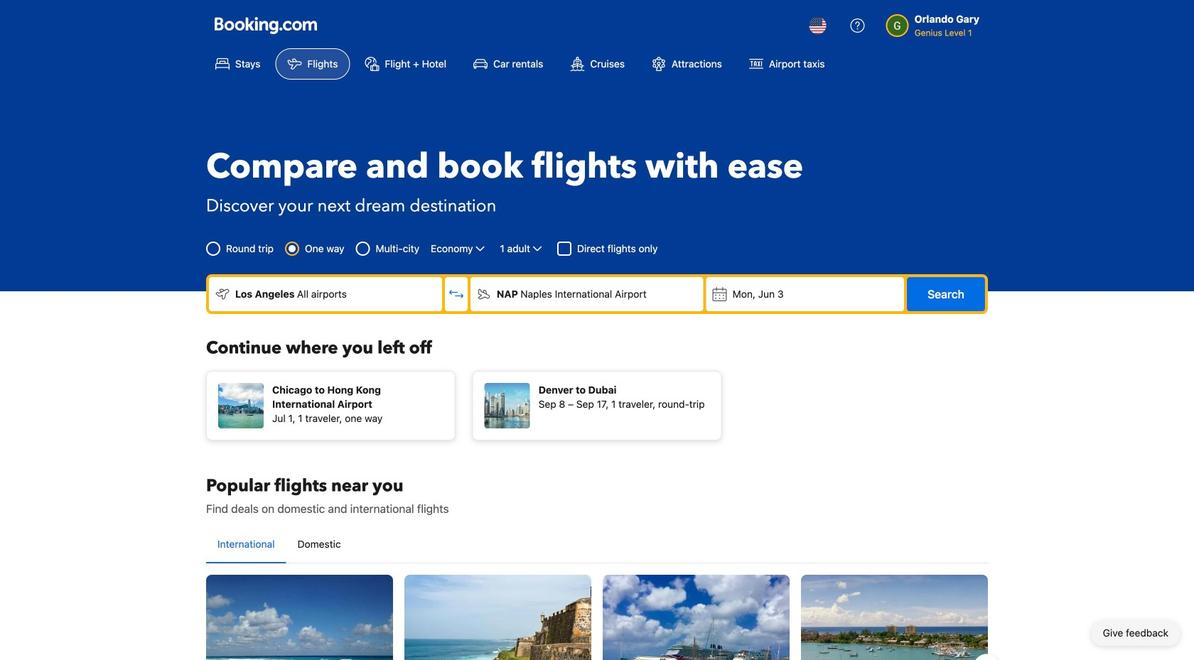 Task type: vqa. For each thing, say whether or not it's contained in the screenshot.
YOUR ACCOUNT MENU ORLANDO GARY GENIUS LEVEL 1 element
yes



Task type: describe. For each thing, give the bounding box(es) containing it.
flights homepage image
[[215, 17, 317, 34]]

new york to cancún image
[[206, 575, 393, 660]]



Task type: locate. For each thing, give the bounding box(es) containing it.
region
[[195, 569, 1000, 660]]

tab list
[[206, 526, 988, 564]]

new york to san juan image
[[405, 575, 591, 660]]

new york to montego bay image
[[801, 575, 988, 660]]

your account menu orlando gary genius level 1 element
[[886, 12, 980, 39]]

new york to oranjestad image
[[603, 575, 790, 660]]



